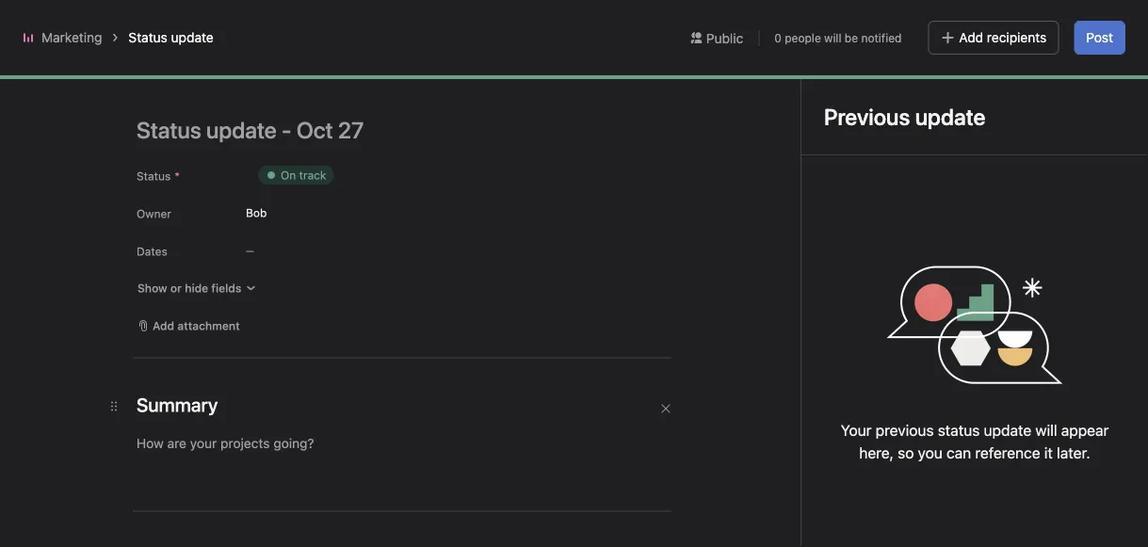 Task type: vqa. For each thing, say whether or not it's contained in the screenshot.
the right status
yes



Task type: locate. For each thing, give the bounding box(es) containing it.
my left first
[[49, 431, 67, 447]]

1 horizontal spatial will
[[1036, 422, 1058, 440]]

update
[[171, 30, 214, 45], [984, 422, 1032, 440]]

0 horizontal spatial track
[[299, 169, 327, 182]]

status right update
[[775, 366, 812, 382]]

1 vertical spatial marketing link
[[11, 394, 215, 424]]

list link
[[249, 114, 271, 139]]

1 vertical spatial will
[[1036, 422, 1058, 440]]

add
[[1009, 16, 1031, 29], [960, 30, 984, 45], [153, 320, 174, 333]]

track right off
[[799, 278, 830, 294]]

add billing info
[[1009, 16, 1089, 29]]

2 horizontal spatial add
[[1009, 16, 1031, 29]]

my inside projects element
[[49, 431, 67, 447]]

my left workspace
[[49, 499, 67, 515]]

add recipients
[[960, 30, 1047, 45]]

update
[[726, 366, 771, 382]]

status
[[129, 30, 168, 45], [137, 170, 171, 183]]

*
[[175, 170, 180, 183]]

status
[[775, 366, 812, 382], [938, 422, 981, 440]]

days
[[851, 16, 876, 29]]

update up the reference
[[984, 422, 1032, 440]]

0 vertical spatial status
[[775, 366, 812, 382]]

1 my from the top
[[49, 431, 67, 447]]

0 for 0 total projects
[[954, 248, 969, 274]]

0 horizontal spatial add
[[153, 320, 174, 333]]

1 vertical spatial track
[[799, 278, 830, 294]]

1 vertical spatial marketing
[[309, 79, 394, 101]]

projects
[[987, 278, 1037, 294]]

0 left people
[[775, 31, 782, 44]]

show or hide fields button
[[129, 275, 265, 302]]

marketing up home
[[41, 30, 102, 45]]

1 vertical spatial status
[[938, 422, 981, 440]]

1 horizontal spatial track
[[799, 278, 830, 294]]

portfolios
[[309, 59, 367, 74]]

marketing down portfolios link
[[309, 79, 394, 101]]

add for add attachment
[[153, 320, 174, 333]]

info
[[1069, 16, 1089, 29]]

add up recipients
[[1009, 16, 1031, 29]]

0 vertical spatial update
[[171, 30, 214, 45]]

first
[[71, 431, 95, 447]]

1 vertical spatial update
[[984, 422, 1032, 440]]

this portfolio
[[939, 365, 1028, 383]]

fields
[[212, 282, 242, 295]]

projects element
[[0, 300, 226, 458]]

reference
[[976, 444, 1041, 462]]

on track button
[[246, 158, 346, 192]]

portfolio
[[300, 172, 384, 199]]

add billing info button
[[1001, 9, 1089, 36]]

list box
[[352, 8, 804, 38]]

marketing
[[41, 30, 102, 45], [309, 79, 394, 101], [49, 401, 110, 417]]

will inside your previous status update will appear here, so you can reference it later.
[[1036, 422, 1058, 440]]

hide sidebar image
[[25, 15, 40, 30]]

attachment
[[178, 320, 240, 333]]

my
[[49, 431, 67, 447], [49, 499, 67, 515]]

0 vertical spatial 0
[[775, 31, 782, 44]]

1 horizontal spatial add
[[960, 30, 984, 45]]

workspace
[[71, 499, 137, 515]]

2 my from the top
[[49, 499, 67, 515]]

add inside dropdown button
[[153, 320, 174, 333]]

off
[[779, 278, 796, 294]]

0 horizontal spatial update
[[171, 30, 214, 45]]

my first portfolio link
[[11, 424, 215, 454]]

status update
[[129, 30, 214, 45]]

will down the 28 on the right top of the page
[[825, 31, 842, 44]]

update status
[[726, 366, 812, 382]]

add down trial?
[[960, 30, 984, 45]]

0 up total
[[954, 248, 969, 274]]

0 vertical spatial status
[[129, 30, 168, 45]]

show or hide fields
[[138, 282, 242, 295]]

will up it
[[1036, 422, 1058, 440]]

1 vertical spatial 0
[[954, 248, 969, 274]]

Section title text field
[[137, 392, 218, 418]]

1 vertical spatial my
[[49, 499, 67, 515]]

left
[[858, 29, 876, 42]]

notified
[[862, 31, 902, 44]]

update up home link
[[171, 30, 214, 45]]

what's in my trial?
[[895, 16, 993, 29]]

marketing link up portfolio
[[11, 394, 215, 424]]

0 horizontal spatial will
[[825, 31, 842, 44]]

status up home link
[[129, 30, 168, 45]]

marketing link
[[41, 30, 102, 45], [11, 394, 215, 424]]

marketing link up home
[[41, 30, 102, 45]]

0
[[775, 31, 782, 44], [954, 248, 969, 274]]

0 vertical spatial will
[[825, 31, 842, 44]]

1 horizontal spatial update
[[984, 422, 1032, 440]]

post button
[[1075, 21, 1126, 55]]

1 vertical spatial status
[[137, 170, 171, 183]]

0 people will be notified
[[775, 31, 902, 44]]

post
[[1087, 30, 1114, 45]]

my workspace link
[[11, 492, 215, 522]]

0 horizontal spatial status
[[775, 366, 812, 382]]

my first portfolio
[[49, 431, 150, 447]]

dates
[[137, 245, 168, 258]]

portfolio
[[98, 431, 150, 447]]

my workspace
[[49, 499, 137, 515]]

0 vertical spatial track
[[299, 169, 327, 182]]

track inside popup button
[[299, 169, 327, 182]]

list
[[249, 114, 271, 130]]

add up project
[[153, 320, 174, 333]]

0 inside the 0 total projects
[[954, 248, 969, 274]]

marketing up first
[[49, 401, 110, 417]]

cross-functional project plan link
[[11, 334, 226, 364]]

status up 'can'
[[938, 422, 981, 440]]

status left *
[[137, 170, 171, 183]]

Title of update text field
[[137, 109, 702, 151]]

2 vertical spatial marketing
[[49, 401, 110, 417]]

home link
[[11, 57, 215, 88]]

1 horizontal spatial 0
[[954, 248, 969, 274]]

home
[[49, 65, 85, 80]]

1 horizontal spatial status
[[938, 422, 981, 440]]

total
[[954, 278, 984, 294]]

appear
[[1062, 422, 1110, 440]]

28 days left
[[833, 16, 876, 42]]

track right on
[[299, 169, 327, 182]]

will
[[825, 31, 842, 44], [1036, 422, 1058, 440]]

0 horizontal spatial 0
[[775, 31, 782, 44]]

0 vertical spatial my
[[49, 431, 67, 447]]

bob
[[246, 206, 267, 220]]

later.
[[1058, 444, 1091, 462]]

previous update
[[825, 104, 986, 130]]

—
[[246, 245, 254, 256]]

you
[[919, 444, 943, 462]]



Task type: describe. For each thing, give the bounding box(es) containing it.
remove section image
[[661, 403, 672, 415]]

owner
[[137, 207, 172, 221]]

billing
[[1034, 16, 1065, 29]]

this portfolio has
[[252, 172, 430, 199]]

28
[[833, 16, 848, 29]]

status for status *
[[137, 170, 171, 183]]

what's
[[895, 16, 933, 29]]

about this portfolio
[[893, 365, 1028, 383]]

cross-functional project plan
[[49, 341, 226, 356]]

show
[[138, 282, 167, 295]]

on track
[[281, 169, 327, 182]]

your
[[841, 422, 872, 440]]

projects
[[725, 278, 775, 294]]

on
[[281, 169, 296, 182]]

0 vertical spatial marketing link
[[41, 30, 102, 45]]

projects off track
[[725, 278, 830, 294]]

update inside your previous status update will appear here, so you can reference it later.
[[984, 422, 1032, 440]]

my
[[948, 16, 964, 29]]

timeline
[[294, 114, 347, 130]]

previous
[[876, 422, 935, 440]]

in
[[936, 16, 945, 29]]

0 vertical spatial marketing
[[41, 30, 102, 45]]

trial?
[[967, 16, 993, 29]]

cross-
[[49, 341, 90, 356]]

people
[[785, 31, 822, 44]]

your previous status update will appear here, so you can reference it later.
[[841, 422, 1110, 462]]

my for my first portfolio
[[49, 431, 67, 447]]

portfolios link
[[309, 57, 367, 77]]

or
[[171, 282, 182, 295]]

update status button
[[714, 357, 824, 391]]

it
[[1045, 444, 1054, 462]]

timeline link
[[294, 114, 347, 139]]

so
[[898, 444, 915, 462]]

hide
[[185, 282, 208, 295]]

marketing inside projects element
[[49, 401, 110, 417]]

my for my workspace
[[49, 499, 67, 515]]

status for status update
[[129, 30, 168, 45]]

0 for 0 people will be notified
[[775, 31, 782, 44]]

be
[[845, 31, 859, 44]]

here,
[[860, 444, 894, 462]]

has
[[389, 172, 425, 199]]

add attachment
[[153, 320, 240, 333]]

add attachment button
[[129, 313, 248, 339]]

status inside button
[[775, 366, 812, 382]]

functional
[[90, 341, 150, 356]]

plan
[[200, 341, 226, 356]]

about
[[893, 365, 935, 383]]

add recipients button
[[929, 21, 1060, 55]]

what's in my trial? button
[[887, 9, 993, 36]]

add for add recipients
[[960, 30, 984, 45]]

public
[[707, 30, 744, 45]]

0 total projects
[[954, 248, 1037, 294]]

recipients
[[988, 30, 1047, 45]]

add for add billing info
[[1009, 16, 1031, 29]]

can
[[947, 444, 972, 462]]

status *
[[137, 170, 180, 183]]

status inside your previous status update will appear here, so you can reference it later.
[[938, 422, 981, 440]]

project
[[154, 341, 197, 356]]

this
[[252, 172, 295, 199]]



